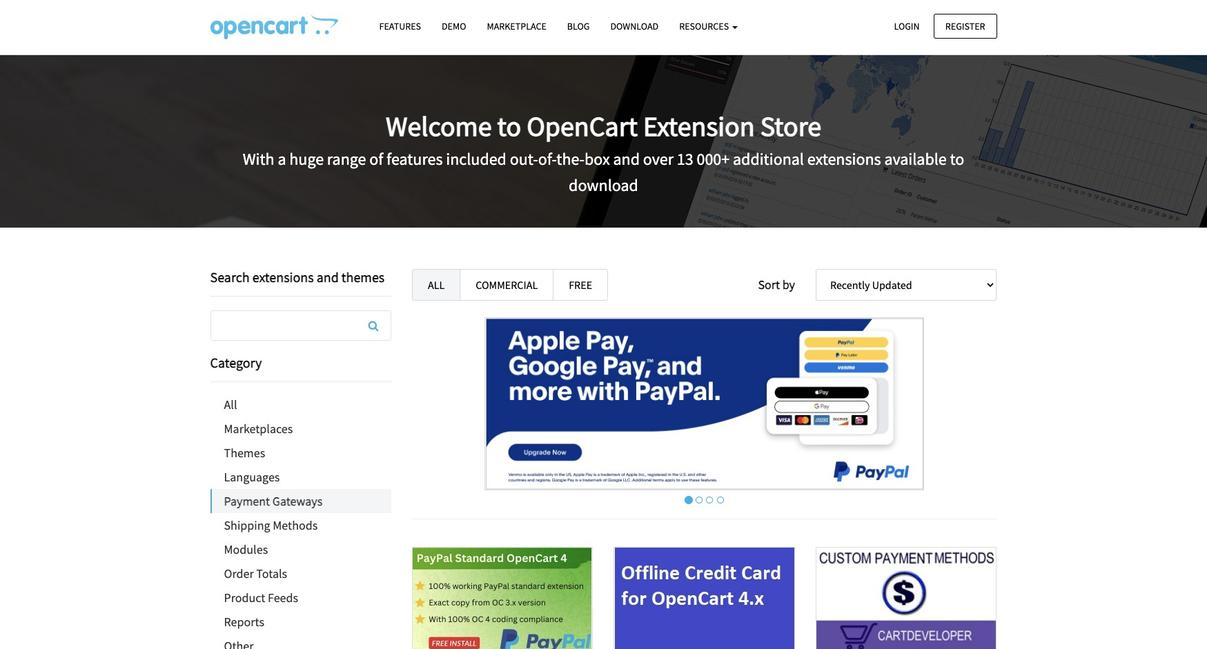 Task type: describe. For each thing, give the bounding box(es) containing it.
extensions inside welcome to opencart extension store with a huge range of features included out-of-the-box and over 13 000+ additional extensions available to download
[[807, 148, 881, 170]]

included
[[446, 148, 507, 170]]

marketplace
[[487, 20, 547, 32]]

features
[[379, 20, 421, 32]]

range
[[327, 148, 366, 170]]

marketplaces link
[[210, 417, 391, 441]]

opencart
[[527, 109, 638, 143]]

1 vertical spatial extensions
[[252, 269, 314, 286]]

paypal payment gateway image
[[485, 318, 924, 491]]

blog link
[[557, 14, 600, 39]]

payment gateways
[[224, 494, 323, 509]]

13
[[677, 148, 693, 170]]

download
[[611, 20, 659, 32]]

sort by
[[758, 277, 795, 293]]

payment
[[224, 494, 270, 509]]

available
[[885, 148, 947, 170]]

resources link
[[669, 14, 748, 39]]

product feeds link
[[210, 586, 391, 610]]

all for commercial
[[428, 278, 445, 292]]

themes
[[224, 445, 265, 461]]

resources
[[679, 20, 731, 32]]

1 horizontal spatial to
[[950, 148, 965, 170]]

shipping methods
[[224, 518, 318, 534]]

welcome to opencart extension store with a huge range of features included out-of-the-box and over 13 000+ additional extensions available to download
[[243, 109, 965, 196]]

a
[[278, 148, 286, 170]]

features
[[387, 148, 443, 170]]

out-
[[510, 148, 538, 170]]

login link
[[882, 13, 932, 39]]

features link
[[369, 14, 431, 39]]

order totals
[[224, 566, 287, 582]]

store
[[760, 109, 821, 143]]

download link
[[600, 14, 669, 39]]

all link for marketplaces
[[210, 393, 391, 417]]

product feeds
[[224, 590, 298, 606]]

0 horizontal spatial and
[[317, 269, 339, 286]]

commercial
[[476, 278, 538, 292]]

order totals link
[[210, 562, 391, 586]]

modules link
[[210, 538, 391, 562]]

000+
[[697, 148, 730, 170]]

by
[[783, 277, 795, 293]]

the-
[[557, 148, 585, 170]]

download
[[569, 175, 638, 196]]

themes
[[342, 269, 385, 286]]

demo link
[[431, 14, 477, 39]]

commercial link
[[460, 269, 554, 301]]

payment gateways link
[[212, 489, 391, 514]]

marketplace link
[[477, 14, 557, 39]]

methods
[[273, 518, 318, 534]]

box
[[585, 148, 610, 170]]

with
[[243, 148, 274, 170]]

gateways
[[272, 494, 323, 509]]

over
[[643, 148, 674, 170]]



Task type: vqa. For each thing, say whether or not it's contained in the screenshot.
"EXTENSIONS" inside Welcome to OpenCart Extension Store With a huge range of features included out-of-the-box and over 13 000+ additional extensions available to download
yes



Task type: locate. For each thing, give the bounding box(es) containing it.
opencart payment gateways image
[[210, 14, 338, 39]]

1 vertical spatial all
[[224, 397, 237, 413]]

category
[[210, 354, 262, 371]]

additional
[[733, 148, 804, 170]]

extensions right search
[[252, 269, 314, 286]]

1 horizontal spatial extensions
[[807, 148, 881, 170]]

search extensions and themes
[[210, 269, 385, 286]]

search image
[[368, 320, 379, 331]]

reports
[[224, 614, 264, 630]]

to right available
[[950, 148, 965, 170]]

1 horizontal spatial all
[[428, 278, 445, 292]]

huge
[[289, 148, 324, 170]]

languages link
[[210, 465, 391, 489]]

0 horizontal spatial extensions
[[252, 269, 314, 286]]

and
[[613, 148, 640, 170], [317, 269, 339, 286]]

all
[[428, 278, 445, 292], [224, 397, 237, 413]]

feeds
[[268, 590, 298, 606]]

extensions down store
[[807, 148, 881, 170]]

marketplaces
[[224, 421, 293, 437]]

0 horizontal spatial to
[[497, 109, 521, 143]]

demo
[[442, 20, 466, 32]]

blog
[[567, 20, 590, 32]]

languages
[[224, 469, 280, 485]]

shipping methods link
[[210, 514, 391, 538]]

and left themes at left top
[[317, 269, 339, 286]]

totals
[[256, 566, 287, 582]]

and inside welcome to opencart extension store with a huge range of features included out-of-the-box and over 13 000+ additional extensions available to download
[[613, 148, 640, 170]]

themes link
[[210, 441, 391, 465]]

custom payment methods for opencart image
[[817, 548, 996, 650]]

1 horizontal spatial all link
[[412, 269, 461, 301]]

0 vertical spatial to
[[497, 109, 521, 143]]

extension
[[643, 109, 755, 143]]

search
[[210, 269, 250, 286]]

credit card payments  for offline transactions image
[[615, 548, 794, 650]]

extensions
[[807, 148, 881, 170], [252, 269, 314, 286]]

sort
[[758, 277, 780, 293]]

all link for commercial
[[412, 269, 461, 301]]

reports link
[[210, 610, 391, 634]]

None text field
[[211, 311, 391, 340]]

0 vertical spatial all link
[[412, 269, 461, 301]]

product
[[224, 590, 265, 606]]

welcome
[[386, 109, 492, 143]]

to
[[497, 109, 521, 143], [950, 148, 965, 170]]

modules
[[224, 542, 268, 558]]

login
[[894, 20, 920, 32]]

1 vertical spatial to
[[950, 148, 965, 170]]

order
[[224, 566, 254, 582]]

1 vertical spatial all link
[[210, 393, 391, 417]]

free link
[[553, 269, 608, 301]]

of
[[369, 148, 383, 170]]

0 vertical spatial and
[[613, 148, 640, 170]]

and right box
[[613, 148, 640, 170]]

all link
[[412, 269, 461, 301], [210, 393, 391, 417]]

of-
[[538, 148, 557, 170]]

0 vertical spatial all
[[428, 278, 445, 292]]

shipping
[[224, 518, 270, 534]]

0 horizontal spatial all link
[[210, 393, 391, 417]]

all for marketplaces
[[224, 397, 237, 413]]

register link
[[934, 13, 997, 39]]

0 horizontal spatial all
[[224, 397, 237, 413]]

1 horizontal spatial and
[[613, 148, 640, 170]]

1 vertical spatial and
[[317, 269, 339, 286]]

register
[[946, 20, 985, 32]]

to up out-
[[497, 109, 521, 143]]

paypal standard for opencart 4 image
[[413, 548, 592, 650]]

0 vertical spatial extensions
[[807, 148, 881, 170]]

free
[[569, 278, 592, 292]]



